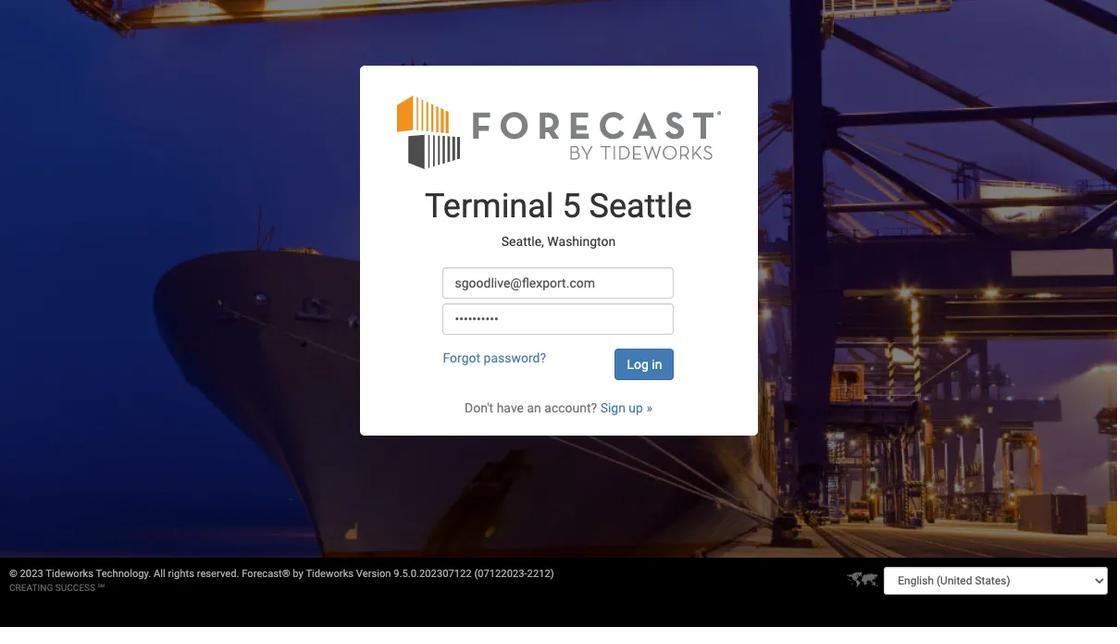 Task type: locate. For each thing, give the bounding box(es) containing it.
0 horizontal spatial tideworks
[[46, 568, 93, 580]]

account?
[[544, 401, 597, 416]]

don't have an account? sign up »
[[465, 401, 652, 416]]

forgot password? log in
[[443, 351, 662, 372]]

an
[[527, 401, 541, 416]]

forecast®
[[242, 568, 290, 580]]

rights
[[168, 568, 194, 580]]

tideworks up success
[[46, 568, 93, 580]]

2212)
[[527, 568, 554, 580]]

washington
[[547, 234, 616, 249]]

forecast® by tideworks image
[[397, 94, 721, 170]]

technology.
[[96, 568, 151, 580]]

password?
[[484, 351, 546, 366]]

tideworks right by
[[306, 568, 354, 580]]

in
[[652, 357, 662, 372]]

creating
[[9, 583, 53, 593]]

(07122023-
[[474, 568, 527, 580]]

tideworks
[[46, 568, 93, 580], [306, 568, 354, 580]]

don't
[[465, 401, 493, 416]]

1 horizontal spatial tideworks
[[306, 568, 354, 580]]

forgot password? link
[[443, 351, 546, 366]]

Email or username text field
[[443, 268, 674, 299]]

℠
[[98, 583, 105, 593]]

forgot
[[443, 351, 480, 366]]

1 tideworks from the left
[[46, 568, 93, 580]]

»
[[646, 401, 652, 416]]



Task type: vqa. For each thing, say whether or not it's contained in the screenshot.
1st Tideworks from right
yes



Task type: describe. For each thing, give the bounding box(es) containing it.
have
[[497, 401, 524, 416]]

log
[[627, 357, 649, 372]]

Password password field
[[443, 304, 674, 335]]

seattle
[[589, 187, 692, 226]]

2 tideworks from the left
[[306, 568, 354, 580]]

2023
[[20, 568, 43, 580]]

sign
[[600, 401, 626, 416]]

reserved.
[[197, 568, 239, 580]]

success
[[55, 583, 95, 593]]

all
[[154, 568, 165, 580]]

©
[[9, 568, 17, 580]]

by
[[293, 568, 303, 580]]

9.5.0.202307122
[[394, 568, 472, 580]]

5
[[562, 187, 581, 226]]

© 2023 tideworks technology. all rights reserved. forecast® by tideworks version 9.5.0.202307122 (07122023-2212) creating success ℠
[[9, 568, 554, 593]]

seattle,
[[501, 234, 544, 249]]

terminal
[[425, 187, 554, 226]]

terminal 5 seattle seattle, washington
[[425, 187, 692, 249]]

version
[[356, 568, 391, 580]]

sign up » link
[[600, 401, 652, 416]]

up
[[629, 401, 643, 416]]

log in button
[[615, 349, 674, 381]]



